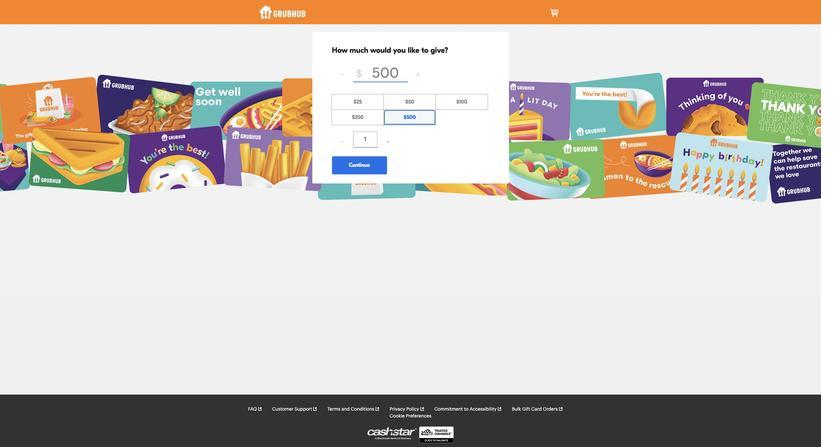 Task type: locate. For each thing, give the bounding box(es) containing it.
this site is protected by trustwave's trusted commerce program image
[[419, 427, 454, 443]]

commitment
[[435, 407, 463, 412]]

$100
[[457, 99, 468, 105]]

terms
[[328, 407, 341, 412]]

commitment to accessibility link
[[435, 406, 502, 413]]

to left the "accessibility"
[[464, 407, 469, 412]]

to
[[422, 46, 429, 55], [464, 407, 469, 412]]

gift
[[523, 407, 530, 412]]

privacy policy link
[[390, 406, 425, 413]]

continue
[[349, 162, 370, 168]]

1 horizontal spatial to
[[464, 407, 469, 412]]

go to cart page image
[[550, 8, 560, 18]]

support
[[295, 407, 312, 412]]

$50 radio
[[384, 94, 436, 110]]

$25 radio
[[332, 94, 384, 110]]

$500 radio
[[384, 110, 436, 125]]

give?
[[431, 46, 448, 55]]

None telephone field
[[353, 132, 378, 148]]

1 vertical spatial to
[[464, 407, 469, 412]]

card
[[532, 407, 542, 412]]

bulk gift card orders
[[512, 407, 558, 412]]

$25
[[354, 99, 362, 105]]

accessibility
[[470, 407, 497, 412]]

continue button
[[332, 156, 387, 174]]

conditions
[[351, 407, 375, 412]]

0 horizontal spatial to
[[422, 46, 429, 55]]

choose an amount option group
[[332, 94, 490, 125]]

$500
[[404, 115, 416, 120]]

grubhub image
[[259, 6, 306, 19]]

$250 radio
[[332, 110, 384, 125]]

$50
[[406, 99, 415, 105]]

0 vertical spatial to
[[422, 46, 429, 55]]

bulk
[[512, 407, 521, 412]]

how
[[332, 46, 348, 55]]

to right 'like'
[[422, 46, 429, 55]]

cashstar, a blackhawk network business image
[[368, 428, 417, 440]]

to inside commitment to accessibility link
[[464, 407, 469, 412]]

would
[[370, 46, 391, 55]]

$250
[[352, 115, 364, 120]]

how much would you like to give?
[[332, 46, 448, 55]]



Task type: describe. For each thing, give the bounding box(es) containing it.
cookie preferences link
[[390, 413, 432, 420]]

terms and conditions
[[328, 407, 375, 412]]

$100 radio
[[436, 94, 488, 110]]

like
[[408, 46, 420, 55]]

preferences
[[406, 414, 432, 419]]

much
[[350, 46, 369, 55]]

policy
[[407, 407, 419, 412]]

commitment to accessibility
[[435, 407, 497, 412]]

increment amount image
[[416, 72, 421, 77]]

customer support link
[[272, 406, 318, 413]]

$
[[356, 69, 362, 78]]

privacy
[[390, 407, 405, 412]]

cookie
[[390, 414, 405, 419]]

bulk gift card orders link
[[512, 406, 563, 413]]

privacy policy
[[390, 407, 419, 412]]

and
[[342, 407, 350, 412]]

faq link
[[248, 406, 262, 413]]

$500 telephone field
[[365, 66, 407, 82]]

cookie preferences
[[390, 414, 432, 419]]

terms and conditions link
[[328, 406, 380, 413]]

decrement amount image
[[340, 72, 345, 77]]

increment quantity image
[[386, 139, 391, 144]]

faq
[[248, 407, 257, 412]]

decrement quantity image
[[340, 139, 345, 144]]

orders
[[543, 407, 558, 412]]

cashstar, a blackhawk network business link
[[368, 428, 419, 444]]

customer
[[272, 407, 294, 412]]

customer support
[[272, 407, 312, 412]]

you
[[393, 46, 406, 55]]



Task type: vqa. For each thing, say whether or not it's contained in the screenshot.
Send a traditional gift card through the mail. Flexible shipping options available.'s Send
no



